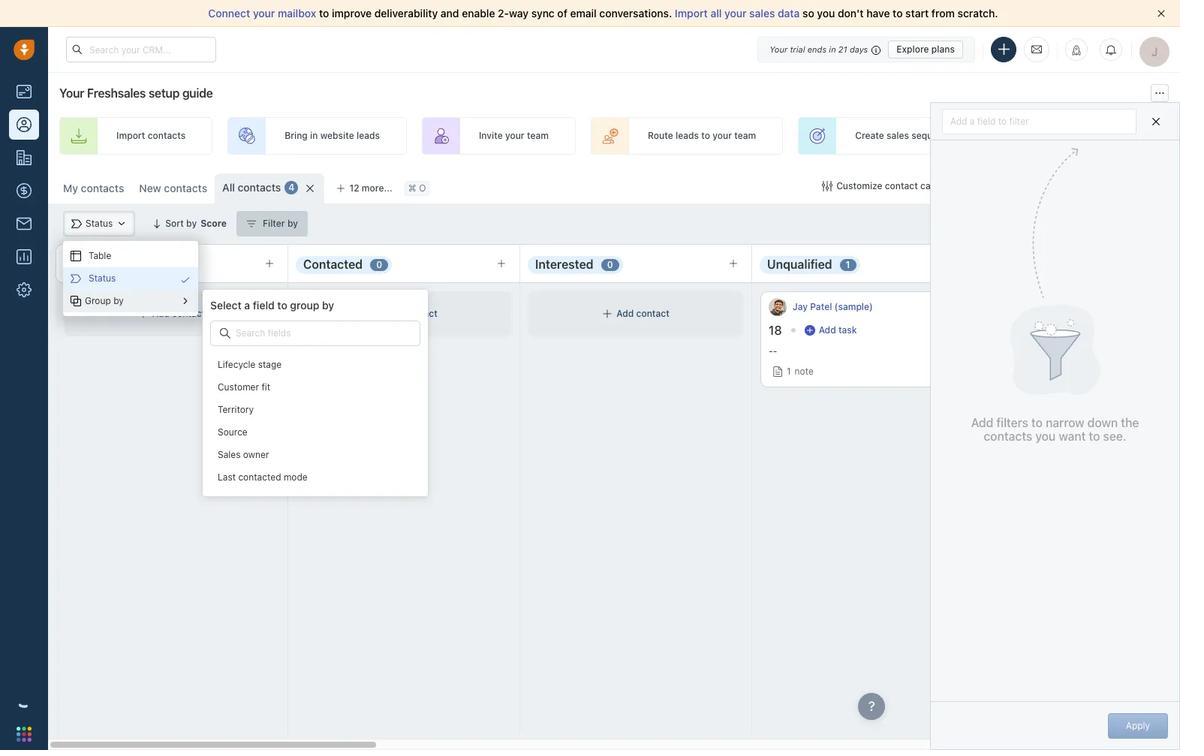 Task type: describe. For each thing, give the bounding box(es) containing it.
plans
[[932, 43, 956, 54]]

improve
[[332, 7, 372, 20]]

container_wx8msf4aqz5i3rn1 image up the group by menu item
[[180, 275, 191, 285]]

email
[[571, 7, 597, 20]]

start
[[906, 7, 930, 20]]

connect your mailbox link
[[208, 7, 319, 20]]

customer
[[218, 382, 259, 393]]

so
[[803, 7, 815, 20]]

a
[[244, 299, 250, 312]]

import all your sales data link
[[675, 7, 803, 20]]

status
[[89, 273, 116, 284]]

customer fit
[[218, 382, 271, 393]]

contacted
[[238, 472, 281, 483]]

Search your CRM... text field
[[66, 37, 216, 62]]

mode
[[284, 472, 308, 483]]

explore plans link
[[889, 40, 964, 58]]

2 your from the left
[[725, 7, 747, 20]]

group by
[[85, 296, 124, 307]]

to for by
[[277, 299, 288, 312]]

from
[[932, 7, 956, 20]]

explore
[[897, 43, 930, 54]]

lifecycle stage
[[218, 359, 282, 371]]

explore plans
[[897, 43, 956, 54]]

sales
[[218, 450, 241, 461]]

1 horizontal spatial container_wx8msf4aqz5i3rn1 image
[[220, 328, 231, 339]]

container_wx8msf4aqz5i3rn1 image left table
[[71, 251, 81, 261]]

last contacted mode
[[218, 472, 308, 483]]

sales
[[750, 7, 776, 20]]

select
[[210, 299, 242, 312]]

by inside menu item
[[114, 296, 124, 307]]

of
[[558, 7, 568, 20]]

sync
[[532, 7, 555, 20]]

shade muted image
[[869, 43, 881, 55]]

to for deliverability
[[319, 7, 329, 20]]

1 your from the left
[[253, 7, 275, 20]]

container_wx8msf4aqz5i3rn1 image left status
[[71, 273, 81, 284]]

enable
[[462, 7, 495, 20]]

select a field to group by menu
[[63, 241, 428, 497]]

2 horizontal spatial to
[[893, 7, 903, 20]]



Task type: locate. For each thing, give the bounding box(es) containing it.
to inside menu
[[277, 299, 288, 312]]

deliverability
[[375, 7, 438, 20]]

1 horizontal spatial to
[[319, 7, 329, 20]]

0 horizontal spatial your
[[253, 7, 275, 20]]

0 horizontal spatial container_wx8msf4aqz5i3rn1 image
[[71, 296, 81, 307]]

and
[[441, 7, 459, 20]]

container_wx8msf4aqz5i3rn1 image
[[71, 251, 81, 261], [71, 273, 81, 284], [180, 275, 191, 285], [180, 296, 191, 307]]

1 horizontal spatial by
[[322, 299, 334, 312]]

your
[[253, 7, 275, 20], [725, 7, 747, 20]]

have
[[867, 7, 891, 20]]

send email image
[[1032, 43, 1043, 56]]

select a field to group by
[[210, 299, 334, 312]]

your left mailbox
[[253, 7, 275, 20]]

stage
[[258, 359, 282, 371]]

territory
[[218, 404, 254, 416]]

container_wx8msf4aqz5i3rn1 image inside the group by menu item
[[71, 296, 81, 307]]

you
[[818, 7, 836, 20]]

connect your mailbox to improve deliverability and enable 2-way sync of email conversations. import all your sales data so you don't have to start from scratch.
[[208, 7, 999, 20]]

all
[[711, 7, 722, 20]]

source
[[218, 427, 248, 438]]

data
[[778, 7, 800, 20]]

mailbox
[[278, 7, 317, 20]]

Search fields field
[[234, 326, 337, 341]]

container_wx8msf4aqz5i3rn1 image down select
[[220, 328, 231, 339]]

sales owner
[[218, 450, 269, 461]]

0 vertical spatial container_wx8msf4aqz5i3rn1 image
[[71, 296, 81, 307]]

container_wx8msf4aqz5i3rn1 image left group
[[71, 296, 81, 307]]

don't
[[838, 7, 864, 20]]

by
[[114, 296, 124, 307], [322, 299, 334, 312]]

to right mailbox
[[319, 7, 329, 20]]

way
[[509, 7, 529, 20]]

container_wx8msf4aqz5i3rn1 image inside the group by menu item
[[180, 296, 191, 307]]

1 vertical spatial container_wx8msf4aqz5i3rn1 image
[[220, 328, 231, 339]]

0 horizontal spatial by
[[114, 296, 124, 307]]

1 horizontal spatial your
[[725, 7, 747, 20]]

field
[[253, 299, 275, 312]]

to right field
[[277, 299, 288, 312]]

0 horizontal spatial to
[[277, 299, 288, 312]]

container_wx8msf4aqz5i3rn1 image
[[71, 296, 81, 307], [220, 328, 231, 339]]

import
[[675, 7, 708, 20]]

connect
[[208, 7, 250, 20]]

table
[[89, 250, 111, 262]]

container_wx8msf4aqz5i3rn1 image left select
[[180, 296, 191, 307]]

conversations.
[[600, 7, 673, 20]]

scratch.
[[958, 7, 999, 20]]

group
[[85, 296, 111, 307]]

2-
[[498, 7, 509, 20]]

last
[[218, 472, 236, 483]]

group
[[290, 299, 320, 312]]

to left start
[[893, 7, 903, 20]]

fit
[[262, 382, 271, 393]]

freshworks switcher image
[[17, 727, 32, 742]]

to
[[319, 7, 329, 20], [893, 7, 903, 20], [277, 299, 288, 312]]

owner
[[243, 450, 269, 461]]

your right the all
[[725, 7, 747, 20]]

lifecycle
[[218, 359, 256, 371]]

group by menu item
[[63, 290, 198, 313]]



Task type: vqa. For each thing, say whether or not it's contained in the screenshot.
the "Phone" ELEMENT
no



